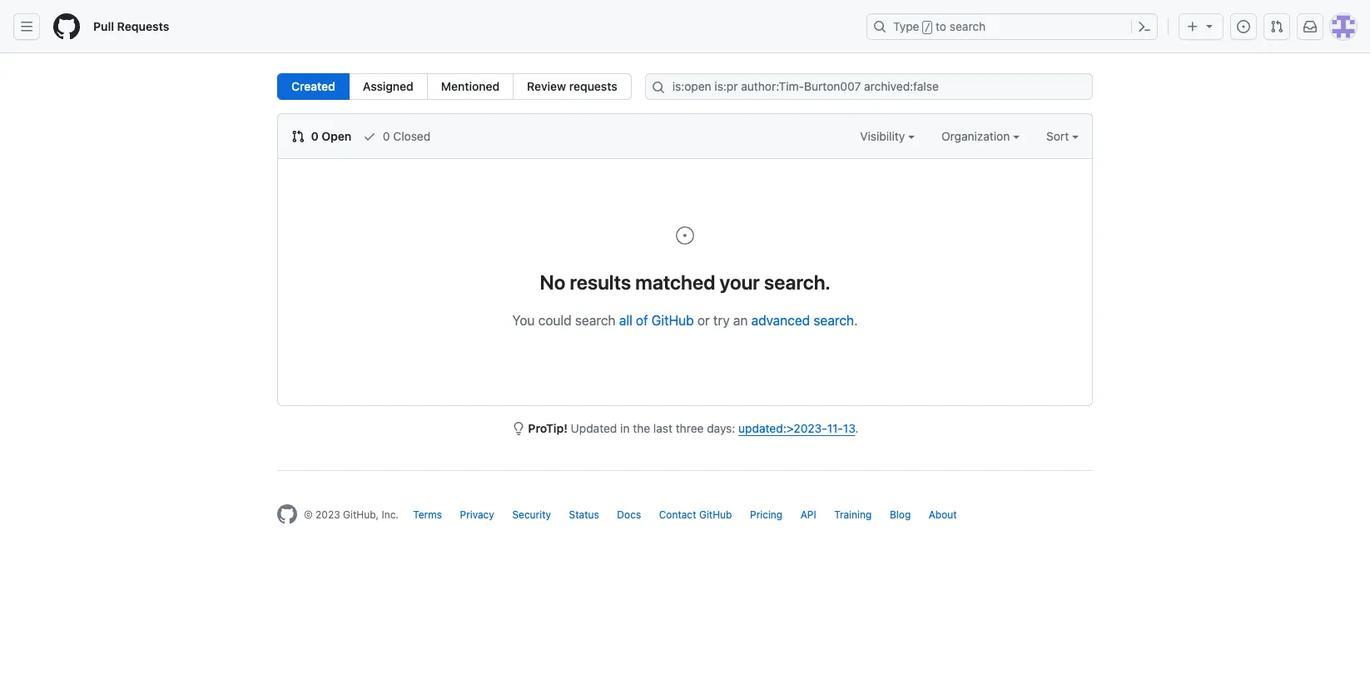 Task type: describe. For each thing, give the bounding box(es) containing it.
updated:>2023-
[[739, 421, 827, 435]]

docs
[[617, 509, 641, 521]]

training link
[[834, 509, 872, 521]]

status
[[569, 509, 599, 521]]

contact github
[[659, 509, 732, 521]]

0 closed link
[[363, 127, 431, 145]]

visibility
[[860, 129, 908, 143]]

review requests link
[[513, 73, 632, 100]]

assigned link
[[349, 73, 428, 100]]

an
[[733, 313, 748, 328]]

mentioned link
[[427, 73, 514, 100]]

api link
[[801, 509, 816, 521]]

blog link
[[890, 509, 911, 521]]

terms
[[413, 509, 442, 521]]

of
[[636, 313, 648, 328]]

contact github link
[[659, 509, 732, 521]]

0 for closed
[[383, 129, 390, 143]]

training
[[834, 509, 872, 521]]

status link
[[569, 509, 599, 521]]

no
[[540, 271, 566, 294]]

organization button
[[942, 127, 1020, 145]]

plus image
[[1186, 20, 1200, 33]]

0 horizontal spatial issue opened image
[[675, 226, 695, 246]]

2023
[[316, 509, 340, 521]]

protip!
[[528, 421, 568, 435]]

footer containing © 2023 github, inc.
[[264, 470, 1106, 566]]

results
[[570, 271, 631, 294]]

closed
[[393, 129, 431, 143]]

inc.
[[382, 509, 399, 521]]

0 horizontal spatial search
[[575, 313, 616, 328]]

no results matched your search.
[[540, 271, 831, 294]]

triangle down image
[[1203, 19, 1216, 32]]

days:
[[707, 421, 735, 435]]

advanced search link
[[751, 313, 854, 328]]

0 vertical spatial issue opened image
[[1237, 20, 1250, 33]]

all
[[619, 313, 633, 328]]

©
[[304, 509, 313, 521]]

open
[[322, 129, 352, 143]]

last
[[653, 421, 673, 435]]

sort button
[[1047, 127, 1079, 145]]

all of github link
[[619, 313, 694, 328]]

requests
[[117, 19, 169, 33]]

terms link
[[413, 509, 442, 521]]

protip! updated in the last three days: updated:>2023-11-13 .
[[528, 421, 859, 435]]

git pull request image
[[291, 130, 305, 143]]

13
[[843, 421, 855, 435]]

visibility button
[[860, 127, 915, 145]]

git pull request image
[[1270, 20, 1284, 33]]

you could search all of github or try an advanced search .
[[512, 313, 858, 328]]

0 horizontal spatial github
[[652, 313, 694, 328]]

advanced
[[751, 313, 810, 328]]

command palette image
[[1138, 20, 1151, 33]]

could
[[538, 313, 572, 328]]

Issues search field
[[645, 73, 1093, 100]]

updated
[[571, 421, 617, 435]]

privacy link
[[460, 509, 494, 521]]

security
[[512, 509, 551, 521]]

© 2023 github, inc.
[[304, 509, 399, 521]]

security link
[[512, 509, 551, 521]]



Task type: locate. For each thing, give the bounding box(es) containing it.
0 inside 0 open "link"
[[311, 129, 319, 143]]

in
[[620, 421, 630, 435]]

0 vertical spatial .
[[854, 313, 858, 328]]

matched
[[635, 271, 715, 294]]

0 vertical spatial github
[[652, 313, 694, 328]]

1 vertical spatial .
[[855, 421, 859, 435]]

issue opened image left git pull request icon
[[1237, 20, 1250, 33]]

issue opened image
[[1237, 20, 1250, 33], [675, 226, 695, 246]]

pull
[[93, 19, 114, 33]]

0 right git pull request image
[[311, 129, 319, 143]]

0 open link
[[291, 127, 352, 145]]

privacy
[[460, 509, 494, 521]]

Search all issues text field
[[645, 73, 1093, 100]]

search.
[[764, 271, 831, 294]]

/
[[925, 22, 931, 33]]

assigned
[[363, 79, 414, 93]]

1 horizontal spatial github
[[699, 509, 732, 521]]

review requests
[[527, 79, 618, 93]]

pull requests
[[93, 19, 169, 33]]

check image
[[363, 130, 376, 143]]

github
[[652, 313, 694, 328], [699, 509, 732, 521]]

search down search.
[[814, 313, 854, 328]]

created
[[291, 79, 335, 93]]

issue opened image up no results matched your search.
[[675, 226, 695, 246]]

requests
[[569, 79, 618, 93]]

github right contact
[[699, 509, 732, 521]]

or
[[698, 313, 710, 328]]

search image
[[652, 81, 665, 94]]

created link
[[277, 73, 349, 100]]

homepage image
[[277, 505, 297, 524]]

github inside footer
[[699, 509, 732, 521]]

type / to search
[[893, 19, 986, 33]]

1 horizontal spatial issue opened image
[[1237, 20, 1250, 33]]

0
[[311, 129, 319, 143], [383, 129, 390, 143]]

notifications image
[[1304, 20, 1317, 33]]

your
[[720, 271, 760, 294]]

1 0 from the left
[[311, 129, 319, 143]]

pull requests element
[[277, 73, 632, 100]]

the
[[633, 421, 650, 435]]

2 horizontal spatial search
[[950, 19, 986, 33]]

github,
[[343, 509, 379, 521]]

docs link
[[617, 509, 641, 521]]

about
[[929, 509, 957, 521]]

to
[[936, 19, 947, 33]]

footer
[[264, 470, 1106, 566]]

1 horizontal spatial 0
[[383, 129, 390, 143]]

0 closed
[[380, 129, 431, 143]]

0 right check icon
[[383, 129, 390, 143]]

search
[[950, 19, 986, 33], [575, 313, 616, 328], [814, 313, 854, 328]]

blog
[[890, 509, 911, 521]]

pricing
[[750, 509, 783, 521]]

search right to
[[950, 19, 986, 33]]

contact
[[659, 509, 696, 521]]

1 vertical spatial issue opened image
[[675, 226, 695, 246]]

light bulb image
[[512, 422, 525, 435]]

0 horizontal spatial 0
[[311, 129, 319, 143]]

0 inside 0 closed link
[[383, 129, 390, 143]]

pricing link
[[750, 509, 783, 521]]

sort
[[1047, 129, 1069, 143]]

2 0 from the left
[[383, 129, 390, 143]]

api
[[801, 509, 816, 521]]

try
[[713, 313, 730, 328]]

1 horizontal spatial search
[[814, 313, 854, 328]]

three
[[676, 421, 704, 435]]

1 vertical spatial github
[[699, 509, 732, 521]]

updated:>2023-11-13 link
[[739, 421, 855, 435]]

. right the advanced
[[854, 313, 858, 328]]

0 for open
[[311, 129, 319, 143]]

11-
[[827, 421, 843, 435]]

type
[[893, 19, 920, 33]]

you
[[512, 313, 535, 328]]

. right 11-
[[855, 421, 859, 435]]

0 open
[[308, 129, 352, 143]]

github right of
[[652, 313, 694, 328]]

review
[[527, 79, 566, 93]]

organization
[[942, 129, 1013, 143]]

search left all at the left top of the page
[[575, 313, 616, 328]]

.
[[854, 313, 858, 328], [855, 421, 859, 435]]

about link
[[929, 509, 957, 521]]

mentioned
[[441, 79, 500, 93]]

homepage image
[[53, 13, 80, 40]]



Task type: vqa. For each thing, say whether or not it's contained in the screenshot.
at
no



